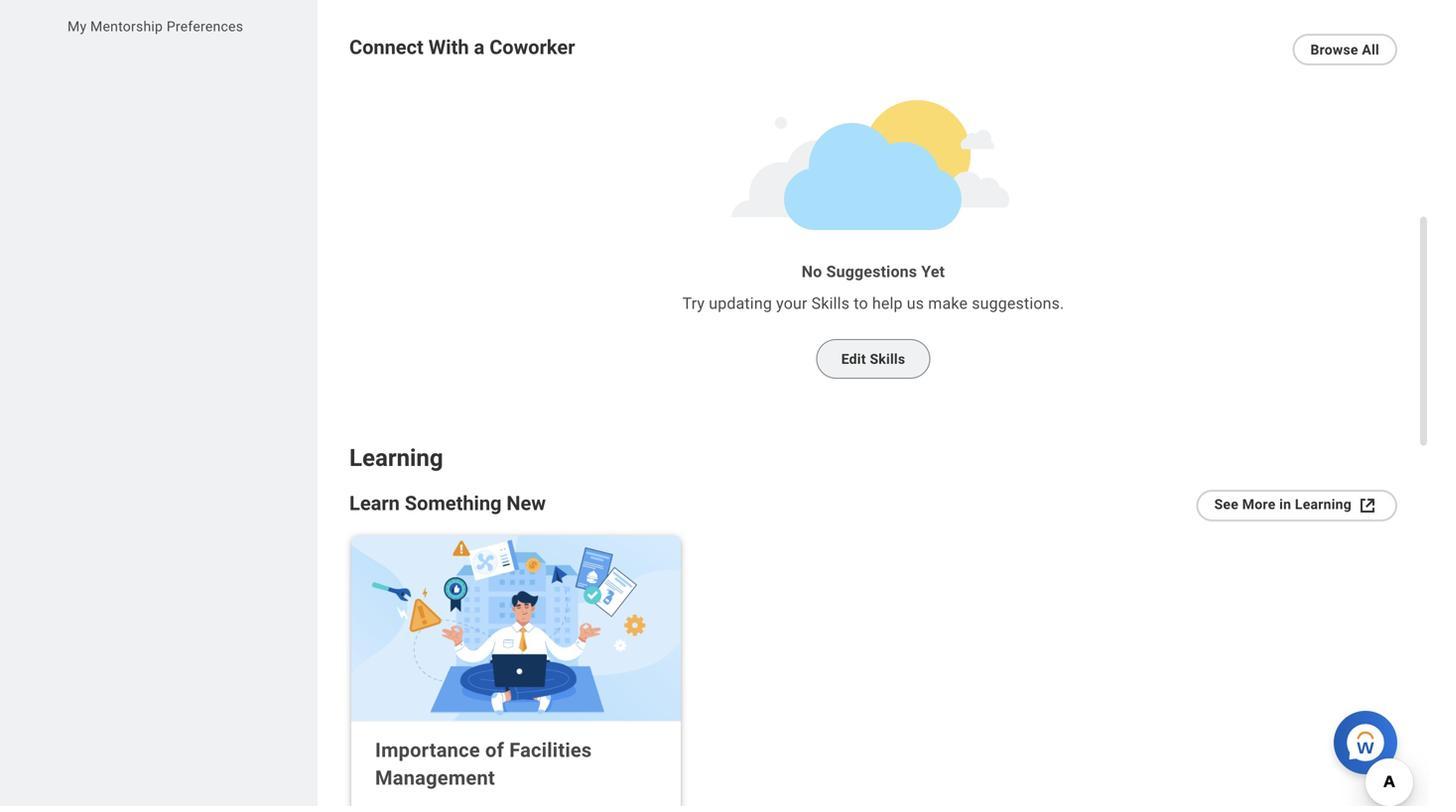 Task type: locate. For each thing, give the bounding box(es) containing it.
try
[[682, 294, 705, 313]]

skills inside the edit skills button
[[870, 351, 906, 368]]

help
[[872, 294, 903, 313]]

learning
[[349, 444, 443, 473], [1295, 497, 1352, 514]]

new
[[507, 492, 546, 516]]

in
[[1280, 497, 1292, 514]]

yet
[[921, 263, 945, 282]]

suggestions.
[[972, 294, 1064, 313]]

see more in learning link
[[1197, 490, 1398, 522]]

1 horizontal spatial skills
[[870, 351, 906, 368]]

see more in learning
[[1215, 497, 1352, 514]]

us
[[907, 294, 924, 313]]

edit
[[841, 351, 866, 368]]

skills left to
[[812, 294, 850, 313]]

learning up learn
[[349, 444, 443, 473]]

coworker
[[490, 36, 575, 59]]

importance of facilities management
[[375, 739, 592, 791]]

0 horizontal spatial skills
[[812, 294, 850, 313]]

make
[[928, 294, 968, 313]]

external link element
[[1356, 494, 1380, 518]]

browse all link
[[1293, 34, 1398, 66]]

importance
[[375, 739, 480, 763]]

1 vertical spatial skills
[[870, 351, 906, 368]]

to
[[854, 294, 868, 313]]

skills right edit
[[870, 351, 906, 368]]

importance of facilities management button
[[349, 534, 683, 807]]

learning right in
[[1295, 497, 1352, 514]]

my mentorship preferences link
[[66, 17, 270, 37]]

learn
[[349, 492, 400, 516]]

connect
[[349, 36, 424, 59]]

no suggestions yet
[[802, 263, 945, 282]]

skills
[[812, 294, 850, 313], [870, 351, 906, 368]]

facilities
[[509, 739, 592, 763]]

importance of facilities management link
[[375, 737, 657, 793]]

0 horizontal spatial learning
[[349, 444, 443, 473]]

browse
[[1311, 42, 1359, 58]]

0 vertical spatial skills
[[812, 294, 850, 313]]

management
[[375, 767, 495, 791]]

1 vertical spatial learning
[[1295, 497, 1352, 514]]

more
[[1242, 497, 1276, 514]]

0 vertical spatial learning
[[349, 444, 443, 473]]



Task type: describe. For each thing, give the bounding box(es) containing it.
importance of facilities management image
[[351, 536, 681, 723]]

suggestions
[[826, 263, 917, 282]]

1 horizontal spatial learning
[[1295, 497, 1352, 514]]

see
[[1215, 497, 1239, 514]]

with
[[429, 36, 469, 59]]

updating
[[709, 294, 772, 313]]

browse all
[[1311, 42, 1380, 58]]

your
[[776, 294, 808, 313]]

edit skills
[[841, 351, 906, 368]]

of
[[485, 739, 504, 763]]

edit skills button
[[817, 340, 930, 379]]

external link image
[[1356, 494, 1380, 518]]

try updating your skills to help us make suggestions.
[[682, 294, 1064, 313]]

connect with a coworker
[[349, 36, 575, 59]]

mentorship
[[90, 18, 163, 35]]

all
[[1362, 42, 1380, 58]]

a
[[474, 36, 485, 59]]

something
[[405, 492, 502, 516]]

no
[[802, 263, 822, 282]]

my
[[67, 18, 87, 35]]

my mentorship preferences
[[67, 18, 243, 35]]

learn something new
[[349, 492, 546, 516]]

preferences
[[167, 18, 243, 35]]



Task type: vqa. For each thing, say whether or not it's contained in the screenshot.
the chevron up small image
no



